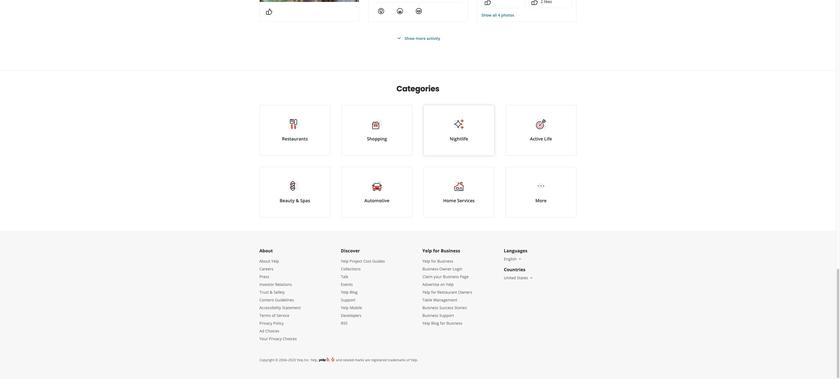 Task type: describe. For each thing, give the bounding box(es) containing it.
investor relations link
[[260, 282, 292, 287]]

explore recent activity section section
[[255, 0, 581, 70]]

yelp burst image
[[331, 357, 335, 362]]

success
[[440, 305, 454, 311]]

automotive
[[365, 198, 390, 204]]

owners
[[458, 290, 472, 295]]

blog inside yelp project cost guides collections talk events yelp blog support yelp mobile developers rss
[[350, 290, 358, 295]]

shopping
[[367, 136, 387, 142]]

about for about yelp careers press investor relations trust & safety content guidelines accessibility statement terms of service privacy policy ad choices your privacy choices
[[260, 259, 270, 264]]

inc.
[[304, 358, 310, 363]]

trust & safety link
[[260, 290, 285, 295]]

investor
[[260, 282, 274, 287]]

1 vertical spatial privacy
[[269, 336, 282, 342]]

yelp inside about yelp careers press investor relations trust & safety content guidelines accessibility statement terms of service privacy policy ad choices your privacy choices
[[271, 259, 279, 264]]

& inside beauty & spas link
[[296, 198, 299, 204]]

developers
[[341, 313, 361, 318]]

accessibility
[[260, 305, 281, 311]]

restaurants
[[282, 136, 308, 142]]

business success stories link
[[423, 305, 467, 311]]

table management link
[[423, 298, 457, 303]]

©
[[275, 358, 278, 363]]

active life
[[530, 136, 552, 142]]

careers
[[260, 266, 274, 272]]

yelp left the 'inc.'
[[297, 358, 303, 363]]

nightlife
[[450, 136, 468, 142]]

business up claim
[[423, 266, 439, 272]]

english
[[504, 256, 517, 262]]

restaurant
[[438, 290, 457, 295]]

spas
[[300, 198, 310, 204]]

mobile
[[350, 305, 362, 311]]

table
[[423, 298, 432, 303]]

photos
[[501, 12, 514, 18]]

more
[[536, 198, 547, 204]]

claim your business page link
[[423, 274, 469, 279]]

automotive link
[[342, 167, 413, 218]]

0 horizontal spatial like feed item image
[[266, 8, 273, 15]]

discover
[[341, 248, 360, 254]]

blog inside yelp for business business owner login claim your business page advertise on yelp yelp for restaurant owners table management business success stories business support yelp blog for business
[[431, 321, 439, 326]]

yelp blog link
[[341, 290, 358, 295]]

login
[[453, 266, 463, 272]]

for up yelp for business link
[[433, 248, 440, 254]]

yelp mobile link
[[341, 305, 362, 311]]

terms
[[260, 313, 271, 318]]

24 useful v2 image
[[378, 8, 385, 14]]

advertise on yelp link
[[423, 282, 454, 287]]

copyright © 2004–2023 yelp inc. yelp,
[[260, 358, 318, 363]]

united states button
[[504, 275, 534, 281]]

show all 4 photos button
[[482, 12, 514, 18]]

restaurants link
[[260, 105, 331, 156]]

all
[[493, 12, 497, 18]]

languages
[[504, 248, 528, 254]]

management
[[433, 298, 457, 303]]

advertise
[[423, 282, 439, 287]]

guides
[[372, 259, 385, 264]]

yelp.
[[411, 358, 418, 363]]

beauty & spas
[[280, 198, 310, 204]]

16 chevron down v2 image for countries
[[529, 276, 534, 280]]

support inside yelp for business business owner login claim your business page advertise on yelp yelp for restaurant owners table management business success stories business support yelp blog for business
[[440, 313, 454, 318]]

are
[[365, 358, 370, 363]]

cost
[[363, 259, 371, 264]]

1 vertical spatial choices
[[283, 336, 297, 342]]

yelp blog for business link
[[423, 321, 463, 326]]

yelp,
[[311, 358, 318, 363]]

guidelines
[[275, 298, 294, 303]]

yelp project cost guides collections talk events yelp blog support yelp mobile developers rss
[[341, 259, 385, 326]]

2 horizontal spatial like feed item image
[[532, 0, 538, 5]]

about yelp careers press investor relations trust & safety content guidelines accessibility statement terms of service privacy policy ad choices your privacy choices
[[260, 259, 301, 342]]

collections link
[[341, 266, 361, 272]]

show all 4 photos
[[482, 12, 514, 18]]

yelp for business business owner login claim your business page advertise on yelp yelp for restaurant owners table management business success stories business support yelp blog for business
[[423, 259, 472, 326]]

trust
[[260, 290, 269, 295]]

countries
[[504, 267, 526, 273]]

24 cool v2 image
[[416, 8, 422, 14]]

home services
[[443, 198, 475, 204]]

of inside about yelp careers press investor relations trust & safety content guidelines accessibility statement terms of service privacy policy ad choices your privacy choices
[[272, 313, 276, 318]]

category navigation section navigation
[[254, 71, 582, 231]]

press link
[[260, 274, 269, 279]]

business owner login link
[[423, 266, 463, 272]]

safety
[[274, 290, 285, 295]]

24 funny v2 image
[[397, 8, 403, 14]]

beauty & spas link
[[260, 167, 331, 218]]

& inside about yelp careers press investor relations trust & safety content guidelines accessibility statement terms of service privacy policy ad choices your privacy choices
[[270, 290, 273, 295]]

yelp right on
[[446, 282, 454, 287]]



Task type: vqa. For each thing, say whether or not it's contained in the screenshot.
right support
yes



Task type: locate. For each thing, give the bounding box(es) containing it.
policy
[[273, 321, 284, 326]]

more
[[416, 36, 426, 41]]

support down success
[[440, 313, 454, 318]]

16 chevron down v2 image down languages
[[518, 257, 522, 261]]

choices
[[265, 329, 279, 334], [283, 336, 297, 342]]

events
[[341, 282, 353, 287]]

show left all
[[482, 12, 492, 18]]

business up yelp for business link
[[441, 248, 460, 254]]

blog down business support "link"
[[431, 321, 439, 326]]

,
[[329, 358, 331, 363]]

privacy down ad choices link
[[269, 336, 282, 342]]

0 vertical spatial of
[[272, 313, 276, 318]]

service
[[277, 313, 289, 318]]

ad choices link
[[260, 329, 279, 334]]

about inside about yelp careers press investor relations trust & safety content guidelines accessibility statement terms of service privacy policy ad choices your privacy choices
[[260, 259, 270, 264]]

business down owner
[[443, 274, 459, 279]]

support down yelp blog link
[[341, 298, 356, 303]]

careers link
[[260, 266, 274, 272]]

your privacy choices link
[[260, 336, 297, 342]]

about yelp link
[[260, 259, 279, 264]]

1 vertical spatial of
[[407, 358, 410, 363]]

0 vertical spatial support
[[341, 298, 356, 303]]

show inside 'button'
[[405, 36, 415, 41]]

show for show all 4 photos
[[482, 12, 492, 18]]

rss link
[[341, 321, 348, 326]]

0 vertical spatial show
[[482, 12, 492, 18]]

trademarks
[[388, 358, 406, 363]]

1 horizontal spatial 16 chevron down v2 image
[[529, 276, 534, 280]]

0 vertical spatial blog
[[350, 290, 358, 295]]

yelp up careers link
[[271, 259, 279, 264]]

owner
[[440, 266, 452, 272]]

yelp up the collections
[[341, 259, 349, 264]]

beauty
[[280, 198, 295, 204]]

talk
[[341, 274, 348, 279]]

yelp for restaurant owners link
[[423, 290, 472, 295]]

business support link
[[423, 313, 454, 318]]

privacy policy link
[[260, 321, 284, 326]]

developers link
[[341, 313, 361, 318]]

yelp up claim
[[423, 259, 430, 264]]

show for show more activity
[[405, 36, 415, 41]]

blog up support link
[[350, 290, 358, 295]]

for down advertise
[[431, 290, 437, 295]]

of
[[272, 313, 276, 318], [407, 358, 410, 363]]

0 vertical spatial privacy
[[260, 321, 272, 326]]

and related marks are registered trademarks of yelp.
[[335, 358, 418, 363]]

activity
[[427, 36, 440, 41]]

0 horizontal spatial of
[[272, 313, 276, 318]]

1 vertical spatial support
[[440, 313, 454, 318]]

services
[[457, 198, 475, 204]]

0 horizontal spatial support
[[341, 298, 356, 303]]

english button
[[504, 256, 522, 262]]

show more activity button
[[396, 35, 440, 42]]

show
[[482, 12, 492, 18], [405, 36, 415, 41]]

1 vertical spatial about
[[260, 259, 270, 264]]

2004–2023
[[279, 358, 296, 363]]

yelp for business
[[423, 248, 460, 254]]

relations
[[275, 282, 292, 287]]

business down the stories
[[447, 321, 463, 326]]

yelp project cost guides link
[[341, 259, 385, 264]]

0 vertical spatial &
[[296, 198, 299, 204]]

home
[[443, 198, 456, 204]]

choices down privacy policy link
[[265, 329, 279, 334]]

4
[[498, 12, 500, 18]]

business down table at right
[[423, 305, 439, 311]]

support link
[[341, 298, 356, 303]]

1 horizontal spatial like feed item image
[[485, 0, 491, 5]]

about up about yelp "link" in the bottom left of the page
[[260, 248, 273, 254]]

yelp down events link
[[341, 290, 349, 295]]

shopping link
[[342, 105, 413, 156]]

categories
[[397, 83, 440, 94]]

24 chevron down v2 image
[[396, 35, 402, 42]]

active
[[530, 136, 543, 142]]

0 horizontal spatial 16 chevron down v2 image
[[518, 257, 522, 261]]

show more activity
[[405, 36, 440, 41]]

yelp for business link
[[423, 259, 454, 264]]

0 horizontal spatial blog
[[350, 290, 358, 295]]

yelp
[[423, 248, 432, 254], [271, 259, 279, 264], [341, 259, 349, 264], [423, 259, 430, 264], [446, 282, 454, 287], [341, 290, 349, 295], [423, 290, 430, 295], [341, 305, 349, 311], [423, 321, 430, 326], [297, 358, 303, 363]]

for down business support "link"
[[440, 321, 446, 326]]

events link
[[341, 282, 353, 287]]

project
[[350, 259, 362, 264]]

0 vertical spatial 16 chevron down v2 image
[[518, 257, 522, 261]]

choices down policy
[[283, 336, 297, 342]]

blog
[[350, 290, 358, 295], [431, 321, 439, 326]]

16 chevron down v2 image inside united states popup button
[[529, 276, 534, 280]]

16 chevron down v2 image
[[518, 257, 522, 261], [529, 276, 534, 280]]

more link
[[506, 167, 577, 218]]

your
[[434, 274, 442, 279]]

show inside dropdown button
[[482, 12, 492, 18]]

show right the '24 chevron down v2' image
[[405, 36, 415, 41]]

statement
[[282, 305, 301, 311]]

1 vertical spatial 16 chevron down v2 image
[[529, 276, 534, 280]]

about for about
[[260, 248, 273, 254]]

16 chevron down v2 image inside english popup button
[[518, 257, 522, 261]]

2 about from the top
[[260, 259, 270, 264]]

1 horizontal spatial of
[[407, 358, 410, 363]]

of left the yelp. in the left bottom of the page
[[407, 358, 410, 363]]

accessibility statement link
[[260, 305, 301, 311]]

1 horizontal spatial blog
[[431, 321, 439, 326]]

united states
[[504, 275, 528, 281]]

1 horizontal spatial show
[[482, 12, 492, 18]]

business up owner
[[438, 259, 454, 264]]

terms of service link
[[260, 313, 289, 318]]

1 vertical spatial blog
[[431, 321, 439, 326]]

1 horizontal spatial &
[[296, 198, 299, 204]]

marks
[[355, 358, 364, 363]]

yelp up table at right
[[423, 290, 430, 295]]

0 horizontal spatial choices
[[265, 329, 279, 334]]

business up yelp blog for business link
[[423, 313, 439, 318]]

support
[[341, 298, 356, 303], [440, 313, 454, 318]]

yelp down business support "link"
[[423, 321, 430, 326]]

collections
[[341, 266, 361, 272]]

support inside yelp project cost guides collections talk events yelp blog support yelp mobile developers rss
[[341, 298, 356, 303]]

1 horizontal spatial choices
[[283, 336, 297, 342]]

yelp down support link
[[341, 305, 349, 311]]

yelp logo image
[[319, 357, 329, 363]]

business
[[441, 248, 460, 254], [438, 259, 454, 264], [423, 266, 439, 272], [443, 274, 459, 279], [423, 305, 439, 311], [423, 313, 439, 318], [447, 321, 463, 326]]

1 vertical spatial &
[[270, 290, 273, 295]]

& right trust
[[270, 290, 273, 295]]

0 horizontal spatial &
[[270, 290, 273, 295]]

1 horizontal spatial support
[[440, 313, 454, 318]]

& left spas
[[296, 198, 299, 204]]

0 vertical spatial choices
[[265, 329, 279, 334]]

on
[[440, 282, 445, 287]]

registered
[[371, 358, 387, 363]]

about up careers link
[[260, 259, 270, 264]]

talk link
[[341, 274, 348, 279]]

content guidelines link
[[260, 298, 294, 303]]

like feed item image
[[485, 0, 491, 5], [532, 0, 538, 5], [266, 8, 273, 15]]

16 chevron down v2 image right states
[[529, 276, 534, 280]]

1 vertical spatial show
[[405, 36, 415, 41]]

states
[[517, 275, 528, 281]]

press
[[260, 274, 269, 279]]

copyright
[[260, 358, 275, 363]]

life
[[544, 136, 552, 142]]

1 about from the top
[[260, 248, 273, 254]]

yelp up yelp for business link
[[423, 248, 432, 254]]

0 vertical spatial about
[[260, 248, 273, 254]]

content
[[260, 298, 274, 303]]

0 horizontal spatial show
[[405, 36, 415, 41]]

16 chevron down v2 image for languages
[[518, 257, 522, 261]]

stories
[[455, 305, 467, 311]]

page
[[460, 274, 469, 279]]

of up privacy policy link
[[272, 313, 276, 318]]

ad
[[260, 329, 264, 334]]

for up business owner login link
[[431, 259, 437, 264]]

rss
[[341, 321, 348, 326]]

privacy down terms
[[260, 321, 272, 326]]

your
[[260, 336, 268, 342]]

related
[[343, 358, 354, 363]]



